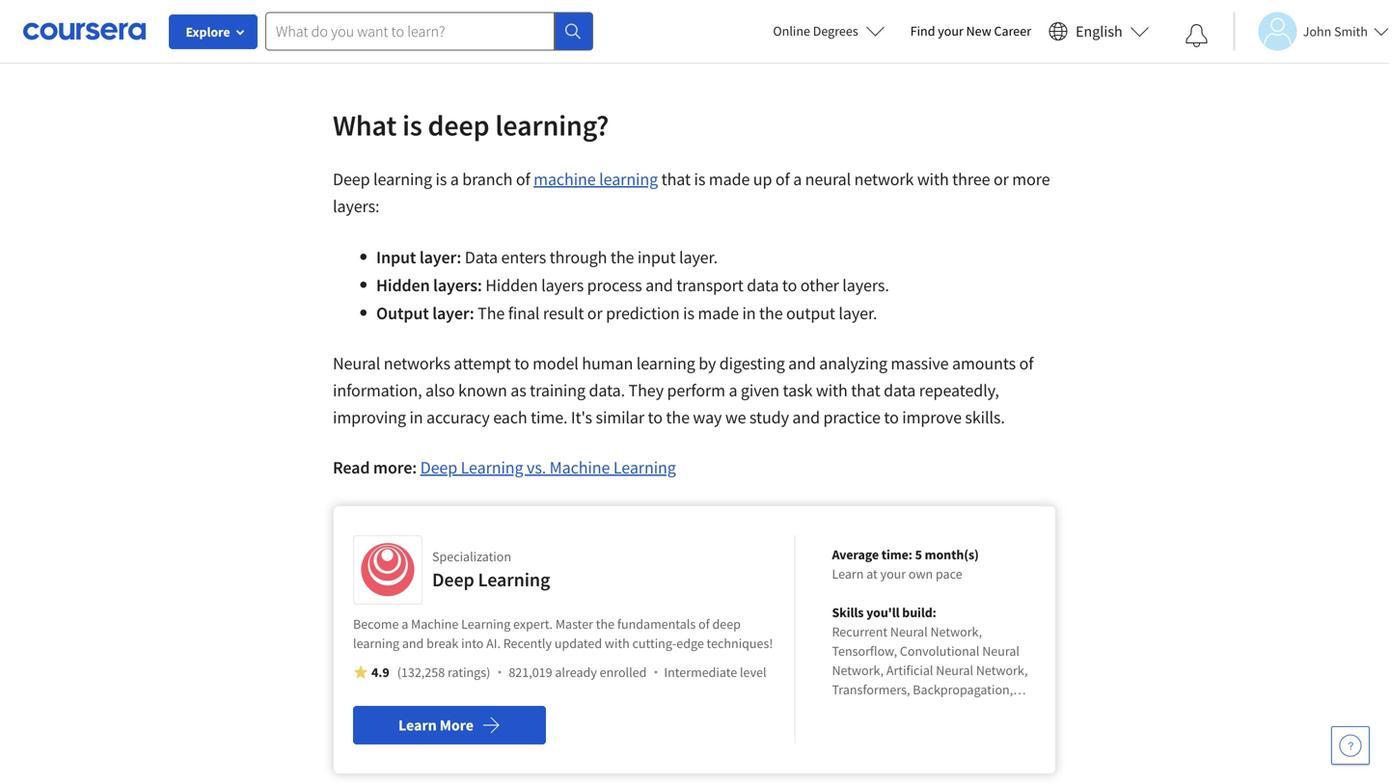 Task type: locate. For each thing, give the bounding box(es) containing it.
cutting-
[[632, 635, 676, 652]]

layer: left the
[[432, 302, 474, 324]]

that
[[851, 380, 880, 401]]

0 horizontal spatial in
[[409, 407, 423, 428]]

way
[[693, 407, 722, 428]]

at
[[866, 565, 878, 583]]

output
[[786, 302, 835, 324]]

deep
[[428, 107, 489, 143], [712, 615, 741, 633]]

with inside neural networks attempt to model human learning by digesting and analyzing massive amounts of information, also known as training data. they perform a given task with that data repeatedly, improving in accuracy each time. it's similar to the way we study and practice to improve skills.
[[816, 380, 848, 401]]

time.
[[531, 407, 568, 428]]

0 vertical spatial is
[[402, 107, 422, 143]]

0 horizontal spatial your
[[880, 565, 906, 583]]

machine right vs.
[[550, 457, 610, 478]]

to inside the input layer: data enters through the input layer. hidden layers: hidden layers process and transport data to other layers. output layer: the final result or prediction is made in the output layer.
[[782, 274, 797, 296]]

layer: left data
[[419, 246, 461, 268]]

1 vertical spatial data
[[884, 380, 916, 401]]

input
[[376, 246, 416, 268]]

to left other
[[782, 274, 797, 296]]

data inside neural networks attempt to model human learning by digesting and analyzing massive amounts of information, also known as training data. they perform a given task with that data repeatedly, improving in accuracy each time. it's similar to the way we study and practice to improve skills.
[[884, 380, 916, 401]]

learn left more
[[398, 716, 437, 735]]

specialization deep learning
[[432, 548, 550, 592]]

layer. down 'layers.'
[[839, 302, 877, 324]]

1 horizontal spatial your
[[938, 22, 964, 40]]

1 horizontal spatial with
[[816, 380, 848, 401]]

2 horizontal spatial with
[[917, 168, 949, 190]]

vs.
[[527, 457, 546, 478]]

2 vertical spatial is
[[683, 302, 694, 324]]

0 horizontal spatial or
[[587, 302, 603, 324]]

1 horizontal spatial is
[[436, 168, 447, 190]]

0 horizontal spatial learn
[[398, 716, 437, 735]]

is left branch
[[436, 168, 447, 190]]

1 horizontal spatial layer.
[[839, 302, 877, 324]]

0 vertical spatial with
[[917, 168, 949, 190]]

the inside become a machine learning expert. master the fundamentals of deep learning and break into ai. recently updated with cutting-edge techniques!
[[596, 615, 615, 633]]

in down transport
[[742, 302, 756, 324]]

in left accuracy
[[409, 407, 423, 428]]

1 horizontal spatial data
[[884, 380, 916, 401]]

hidden up output
[[376, 274, 430, 296]]

made down transport
[[698, 302, 739, 324]]

result
[[543, 302, 584, 324]]

up
[[753, 168, 772, 190]]

that is
[[661, 168, 705, 190]]

to up the as
[[514, 353, 529, 374]]

layer. up transport
[[679, 246, 718, 268]]

what is deep learning?
[[333, 107, 609, 143]]

1 vertical spatial deep
[[712, 615, 741, 633]]

month(s)
[[925, 546, 979, 563]]

or
[[994, 168, 1009, 190], [587, 302, 603, 324]]

2 horizontal spatial is
[[683, 302, 694, 324]]

build:
[[902, 604, 936, 621]]

2 vertical spatial with
[[605, 635, 630, 652]]

learning down 'what'
[[373, 168, 432, 190]]

training
[[530, 380, 586, 401]]

learn down average
[[832, 565, 864, 583]]

1 horizontal spatial in
[[742, 302, 756, 324]]

1 horizontal spatial hidden
[[485, 274, 538, 296]]

a right become
[[401, 615, 408, 633]]

input layer: data enters through the input layer. hidden layers: hidden layers process and transport data to other layers. output layer: the final result or prediction is made in the output layer.
[[376, 246, 889, 324]]

analyzing
[[819, 353, 887, 374]]

deep
[[333, 168, 370, 190], [420, 457, 457, 478], [432, 567, 474, 592]]

smith
[[1334, 23, 1368, 40]]

0 vertical spatial machine
[[550, 457, 610, 478]]

data right transport
[[747, 274, 779, 296]]

data inside the input layer: data enters through the input layer. hidden layers: hidden layers process and transport data to other layers. output layer: the final result or prediction is made in the output layer.
[[747, 274, 779, 296]]

4.9 (132,258 ratings)
[[371, 664, 490, 681]]

a inside neural networks attempt to model human learning by digesting and analyzing massive amounts of information, also known as training data. they perform a given task with that data repeatedly, improving in accuracy each time. it's similar to the way we study and practice to improve skills.
[[729, 380, 737, 401]]

1 vertical spatial layers:
[[433, 274, 482, 296]]

a left branch
[[450, 168, 459, 190]]

pace
[[936, 565, 962, 583]]

with up enrolled
[[605, 635, 630, 652]]

layers: up input
[[333, 195, 380, 217]]

find your new career link
[[901, 19, 1041, 43]]

the left way at the bottom of page
[[666, 407, 690, 428]]

or right result
[[587, 302, 603, 324]]

more
[[1012, 168, 1050, 190]]

learning up they
[[636, 353, 695, 374]]

is right 'what'
[[402, 107, 422, 143]]

0 vertical spatial learn
[[832, 565, 864, 583]]

skills you'll build:
[[832, 604, 936, 621]]

or inside that is made up of a neural network with three or more layers:
[[994, 168, 1009, 190]]

you'll
[[866, 604, 900, 621]]

1 vertical spatial in
[[409, 407, 423, 428]]

(132,258
[[397, 664, 445, 681]]

the
[[610, 246, 634, 268], [759, 302, 783, 324], [666, 407, 690, 428], [596, 615, 615, 633]]

deep up branch
[[428, 107, 489, 143]]

coursera image
[[23, 16, 146, 47]]

1 vertical spatial with
[[816, 380, 848, 401]]

learn inside average time: 5 month(s) learn at your own pace
[[832, 565, 864, 583]]

learning inside neural networks attempt to model human learning by digesting and analyzing massive amounts of information, also known as training data. they perform a given task with that data repeatedly, improving in accuracy each time. it's similar to the way we study and practice to improve skills.
[[636, 353, 695, 374]]

neural
[[805, 168, 851, 190]]

and down input
[[645, 274, 673, 296]]

made left up
[[709, 168, 750, 190]]

learning down become
[[353, 635, 399, 652]]

your right find
[[938, 22, 964, 40]]

help center image
[[1339, 734, 1362, 757]]

ai.
[[486, 635, 501, 652]]

the right master
[[596, 615, 615, 633]]

1 horizontal spatial layers:
[[433, 274, 482, 296]]

and down 'task'
[[792, 407, 820, 428]]

with left three
[[917, 168, 949, 190]]

layer.
[[679, 246, 718, 268], [839, 302, 877, 324]]

1 vertical spatial or
[[587, 302, 603, 324]]

machine
[[550, 457, 610, 478], [411, 615, 459, 633]]

1 horizontal spatial deep
[[712, 615, 741, 633]]

or left more
[[994, 168, 1009, 190]]

learning
[[461, 457, 523, 478], [613, 457, 676, 478], [478, 567, 550, 592], [461, 615, 511, 633]]

a left given
[[729, 380, 737, 401]]

amounts
[[952, 353, 1016, 374]]

deep up techniques!
[[712, 615, 741, 633]]

machine
[[534, 168, 596, 190]]

is down transport
[[683, 302, 694, 324]]

layers:
[[333, 195, 380, 217], [433, 274, 482, 296]]

0 horizontal spatial layers:
[[333, 195, 380, 217]]

model
[[533, 353, 579, 374]]

skills
[[832, 604, 864, 621]]

neural
[[333, 353, 380, 374]]

a left neural
[[793, 168, 802, 190]]

learning?
[[495, 107, 609, 143]]

learning inside become a machine learning expert. master the fundamentals of deep learning and break into ai. recently updated with cutting-edge techniques!
[[353, 635, 399, 652]]

1 horizontal spatial or
[[994, 168, 1009, 190]]

layers.
[[842, 274, 889, 296]]

massive
[[891, 353, 949, 374]]

and
[[645, 274, 673, 296], [788, 353, 816, 374], [792, 407, 820, 428], [402, 635, 424, 652]]

deep learning is a branch of machine learning
[[333, 168, 658, 190]]

digesting
[[719, 353, 785, 374]]

0 horizontal spatial data
[[747, 274, 779, 296]]

enrolled
[[600, 664, 647, 681]]

1 vertical spatial learn
[[398, 716, 437, 735]]

of right up
[[775, 168, 790, 190]]

0 vertical spatial in
[[742, 302, 756, 324]]

more:
[[373, 457, 417, 478]]

0 horizontal spatial hidden
[[376, 274, 430, 296]]

made inside that is made up of a neural network with three or more layers:
[[709, 168, 750, 190]]

the up process
[[610, 246, 634, 268]]

None search field
[[265, 12, 593, 51]]

layers: inside the input layer: data enters through the input layer. hidden layers: hidden layers process and transport data to other layers. output layer: the final result or prediction is made in the output layer.
[[433, 274, 482, 296]]

with
[[917, 168, 949, 190], [816, 380, 848, 401], [605, 635, 630, 652]]

learning up ai. at the left of page
[[461, 615, 511, 633]]

821,019 already enrolled
[[509, 664, 647, 681]]

deep down 'what'
[[333, 168, 370, 190]]

0 vertical spatial deep
[[428, 107, 489, 143]]

1 vertical spatial deep
[[420, 457, 457, 478]]

0 horizontal spatial with
[[605, 635, 630, 652]]

and inside the input layer: data enters through the input layer. hidden layers: hidden layers process and transport data to other layers. output layer: the final result or prediction is made in the output layer.
[[645, 274, 673, 296]]

0 vertical spatial or
[[994, 168, 1009, 190]]

layers
[[541, 274, 584, 296]]

is
[[402, 107, 422, 143], [436, 168, 447, 190], [683, 302, 694, 324]]

0 vertical spatial data
[[747, 274, 779, 296]]

a
[[450, 168, 459, 190], [793, 168, 802, 190], [729, 380, 737, 401], [401, 615, 408, 633]]

hidden down enters
[[485, 274, 538, 296]]

of up "edge"
[[698, 615, 710, 633]]

1 vertical spatial is
[[436, 168, 447, 190]]

intermediate
[[664, 664, 737, 681]]

with up practice
[[816, 380, 848, 401]]

data.
[[589, 380, 625, 401]]

learning left that is
[[599, 168, 658, 190]]

of inside become a machine learning expert. master the fundamentals of deep learning and break into ai. recently updated with cutting-edge techniques!
[[698, 615, 710, 633]]

your down time: at right
[[880, 565, 906, 583]]

made
[[709, 168, 750, 190], [698, 302, 739, 324]]

1 vertical spatial machine
[[411, 615, 459, 633]]

deep down specialization
[[432, 567, 474, 592]]

1 horizontal spatial learn
[[832, 565, 864, 583]]

in inside neural networks attempt to model human learning by digesting and analyzing massive amounts of information, also known as training data. they perform a given task with that data repeatedly, improving in accuracy each time. it's similar to the way we study and practice to improve skills.
[[409, 407, 423, 428]]

0 vertical spatial layer.
[[679, 246, 718, 268]]

layers: down data
[[433, 274, 482, 296]]

1 vertical spatial your
[[880, 565, 906, 583]]

deep right more:
[[420, 457, 457, 478]]

final
[[508, 302, 540, 324]]

of right amounts
[[1019, 353, 1034, 374]]

learn
[[832, 565, 864, 583], [398, 716, 437, 735]]

0 horizontal spatial machine
[[411, 615, 459, 633]]

0 horizontal spatial is
[[402, 107, 422, 143]]

learning down specialization
[[478, 567, 550, 592]]

0 vertical spatial layers:
[[333, 195, 380, 217]]

of
[[516, 168, 530, 190], [775, 168, 790, 190], [1019, 353, 1034, 374], [698, 615, 710, 633]]

more
[[440, 716, 474, 735]]

0 horizontal spatial deep
[[428, 107, 489, 143]]

2 vertical spatial deep
[[432, 567, 474, 592]]

data
[[465, 246, 498, 268]]

1 vertical spatial made
[[698, 302, 739, 324]]

learning down similar
[[613, 457, 676, 478]]

perform
[[667, 380, 725, 401]]

0 vertical spatial layer:
[[419, 246, 461, 268]]

data down massive
[[884, 380, 916, 401]]

john
[[1303, 23, 1332, 40]]

machine up break
[[411, 615, 459, 633]]

given
[[741, 380, 779, 401]]

0 vertical spatial made
[[709, 168, 750, 190]]

0 horizontal spatial layer.
[[679, 246, 718, 268]]

become a machine learning expert. master the fundamentals of deep learning and break into ai. recently updated with cutting-edge techniques!
[[353, 615, 773, 652]]

and left break
[[402, 635, 424, 652]]



Task type: vqa. For each thing, say whether or not it's contained in the screenshot.
University Of Michigan 'IMAGE' on the bottom of page
no



Task type: describe. For each thing, give the bounding box(es) containing it.
0 vertical spatial deep
[[333, 168, 370, 190]]

what
[[333, 107, 397, 143]]

deep inside specialization deep learning
[[432, 567, 474, 592]]

is inside the input layer: data enters through the input layer. hidden layers: hidden layers process and transport data to other layers. output layer: the final result or prediction is made in the output layer.
[[683, 302, 694, 324]]

a inside that is made up of a neural network with three or more layers:
[[793, 168, 802, 190]]

made inside the input layer: data enters through the input layer. hidden layers: hidden layers process and transport data to other layers. output layer: the final result or prediction is made in the output layer.
[[698, 302, 739, 324]]

online degrees
[[773, 22, 858, 40]]

and inside become a machine learning expert. master the fundamentals of deep learning and break into ai. recently updated with cutting-edge techniques!
[[402, 635, 424, 652]]

5
[[915, 546, 922, 563]]

john smith button
[[1234, 12, 1389, 51]]

practice
[[823, 407, 881, 428]]

john smith
[[1303, 23, 1368, 40]]

known
[[458, 380, 507, 401]]

transport
[[676, 274, 743, 296]]

english button
[[1041, 0, 1157, 63]]

or inside the input layer: data enters through the input layer. hidden layers: hidden layers process and transport data to other layers. output layer: the final result or prediction is made in the output layer.
[[587, 302, 603, 324]]

also
[[425, 380, 455, 401]]

the
[[478, 302, 505, 324]]

already
[[555, 664, 597, 681]]

and up 'task'
[[788, 353, 816, 374]]

similar
[[596, 407, 644, 428]]

branch
[[462, 168, 513, 190]]

with inside that is made up of a neural network with three or more layers:
[[917, 168, 949, 190]]

layers: inside that is made up of a neural network with three or more layers:
[[333, 195, 380, 217]]

learning inside become a machine learning expert. master the fundamentals of deep learning and break into ai. recently updated with cutting-edge techniques!
[[461, 615, 511, 633]]

machine learning link
[[534, 168, 658, 190]]

read
[[333, 457, 370, 478]]

with inside become a machine learning expert. master the fundamentals of deep learning and break into ai. recently updated with cutting-edge techniques!
[[605, 635, 630, 652]]

information,
[[333, 380, 422, 401]]

show notifications image
[[1185, 24, 1208, 47]]

the inside neural networks attempt to model human learning by digesting and analyzing massive amounts of information, also known as training data. they perform a given task with that data repeatedly, improving in accuracy each time. it's similar to the way we study and practice to improve skills.
[[666, 407, 690, 428]]

your inside average time: 5 month(s) learn at your own pace
[[880, 565, 906, 583]]

in inside the input layer: data enters through the input layer. hidden layers: hidden layers process and transport data to other layers. output layer: the final result or prediction is made in the output layer.
[[742, 302, 756, 324]]

1 hidden from the left
[[376, 274, 430, 296]]

online
[[773, 22, 810, 40]]

repeatedly,
[[919, 380, 999, 401]]

4.9
[[371, 664, 389, 681]]

explore button
[[169, 14, 258, 49]]

updated
[[555, 635, 602, 652]]

time:
[[881, 546, 912, 563]]

each
[[493, 407, 527, 428]]

intermediate level
[[664, 664, 766, 681]]

online degrees button
[[758, 10, 901, 52]]

into
[[461, 635, 484, 652]]

the left output
[[759, 302, 783, 324]]

read more: deep learning vs. machine learning
[[333, 457, 676, 478]]

of inside that is made up of a neural network with three or more layers:
[[775, 168, 790, 190]]

expert.
[[513, 615, 553, 633]]

network
[[854, 168, 914, 190]]

machine inside become a machine learning expert. master the fundamentals of deep learning and break into ai. recently updated with cutting-edge techniques!
[[411, 615, 459, 633]]

prediction
[[606, 302, 680, 324]]

we
[[725, 407, 746, 428]]

neural networks attempt to model human learning by digesting and analyzing massive amounts of information, also known as training data. they perform a given task with that data repeatedly, improving in accuracy each time. it's similar to the way we study and practice to improve skills.
[[333, 353, 1034, 428]]

fundamentals
[[617, 615, 696, 633]]

deep inside become a machine learning expert. master the fundamentals of deep learning and break into ai. recently updated with cutting-edge techniques!
[[712, 615, 741, 633]]

input
[[637, 246, 676, 268]]

821,019
[[509, 664, 552, 681]]

as
[[511, 380, 526, 401]]

career
[[994, 22, 1031, 40]]

human
[[582, 353, 633, 374]]

What do you want to learn? text field
[[265, 12, 555, 51]]

find
[[910, 22, 935, 40]]

improving
[[333, 407, 406, 428]]

it's
[[571, 407, 592, 428]]

learning left vs.
[[461, 457, 523, 478]]

accuracy
[[426, 407, 490, 428]]

learn inside button
[[398, 716, 437, 735]]

three
[[952, 168, 990, 190]]

specialization
[[432, 548, 511, 565]]

to right practice
[[884, 407, 899, 428]]

recently
[[503, 635, 552, 652]]

improve
[[902, 407, 962, 428]]

average time: 5 month(s) learn at your own pace
[[832, 546, 979, 583]]

english
[[1076, 22, 1123, 41]]

find your new career
[[910, 22, 1031, 40]]

average
[[832, 546, 879, 563]]

by
[[699, 353, 716, 374]]

other
[[800, 274, 839, 296]]

task
[[783, 380, 813, 401]]

1 horizontal spatial machine
[[550, 457, 610, 478]]

degrees
[[813, 22, 858, 40]]

become
[[353, 615, 399, 633]]

deeplearning.ai image
[[359, 541, 417, 599]]

new
[[966, 22, 991, 40]]

1 vertical spatial layer.
[[839, 302, 877, 324]]

to down they
[[648, 407, 663, 428]]

they
[[628, 380, 664, 401]]

skills.
[[965, 407, 1005, 428]]

0 vertical spatial your
[[938, 22, 964, 40]]

through
[[550, 246, 607, 268]]

networks
[[384, 353, 450, 374]]

edge
[[676, 635, 704, 652]]

deep learning vs. machine learning link
[[420, 457, 676, 478]]

break
[[426, 635, 459, 652]]

attempt
[[454, 353, 511, 374]]

a inside become a machine learning expert. master the fundamentals of deep learning and break into ai. recently updated with cutting-edge techniques!
[[401, 615, 408, 633]]

of inside neural networks attempt to model human learning by digesting and analyzing massive amounts of information, also known as training data. they perform a given task with that data repeatedly, improving in accuracy each time. it's similar to the way we study and practice to improve skills.
[[1019, 353, 1034, 374]]

output
[[376, 302, 429, 324]]

enters
[[501, 246, 546, 268]]

2 hidden from the left
[[485, 274, 538, 296]]

process
[[587, 274, 642, 296]]

1 vertical spatial layer:
[[432, 302, 474, 324]]

ratings)
[[448, 664, 490, 681]]

of right branch
[[516, 168, 530, 190]]

study
[[749, 407, 789, 428]]

learning inside specialization deep learning
[[478, 567, 550, 592]]



